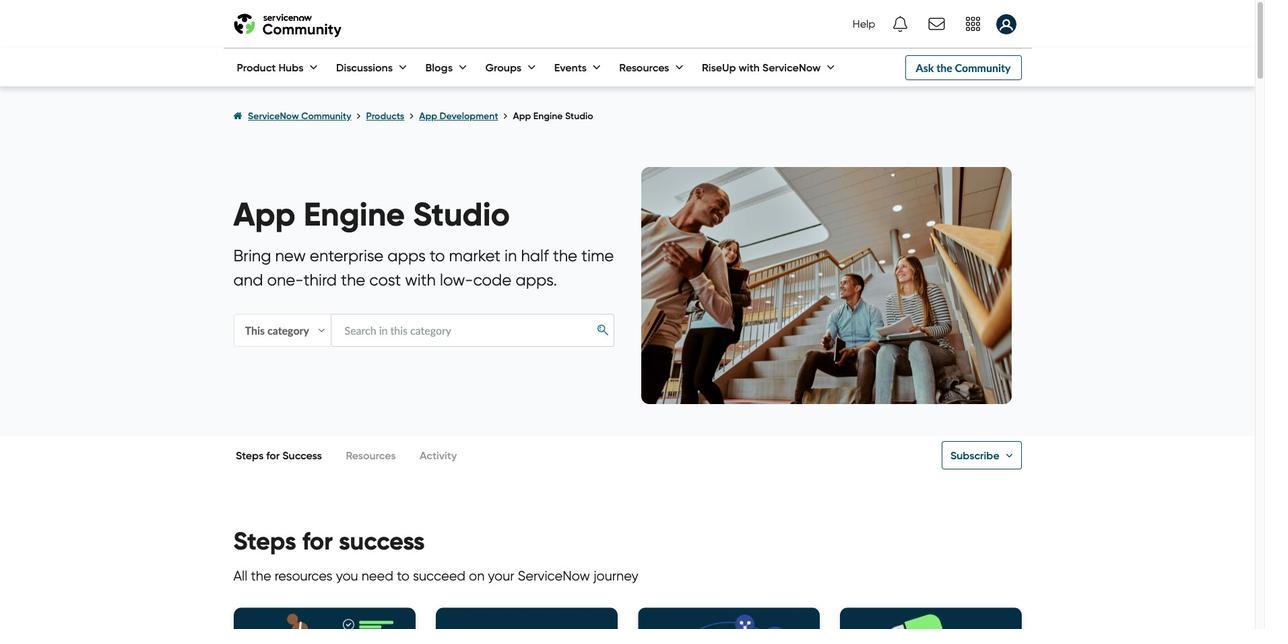 Task type: describe. For each thing, give the bounding box(es) containing it.
riseup
[[702, 61, 736, 74]]

bring new enterprise apps to market in half the time and one-third the cost with low-code apps.
[[234, 246, 614, 290]]

apps
[[388, 246, 426, 265]]

for for success
[[266, 449, 280, 462]]

time
[[582, 246, 614, 265]]

product hubs
[[237, 61, 304, 74]]

one-
[[267, 270, 304, 290]]

groups
[[486, 61, 522, 74]]

ask
[[916, 61, 934, 74]]

journey
[[594, 568, 639, 584]]

development
[[440, 110, 498, 122]]

cost
[[370, 270, 401, 290]]

steps for steps for success
[[236, 449, 264, 462]]

expand view: riseup image
[[824, 67, 838, 69]]

0 vertical spatial engine
[[534, 110, 563, 122]]

the inside 'ask the community' 'link'
[[937, 61, 953, 74]]

discussions
[[336, 61, 393, 74]]

resources for bottommost resources 'link'
[[346, 449, 396, 462]]

all the resources you need to succeed on your servicenow journey
[[234, 568, 639, 584]]

your
[[488, 568, 515, 584]]

for for success
[[302, 526, 333, 557]]

expand view: discussions image
[[396, 67, 410, 69]]

app development link
[[419, 110, 498, 122]]

and
[[234, 270, 263, 290]]

servicenow community link
[[248, 110, 351, 122]]

0 horizontal spatial app
[[234, 194, 296, 235]]

succeed
[[413, 568, 466, 584]]

subscribe button
[[942, 441, 1022, 470]]

half
[[521, 246, 549, 265]]

all
[[234, 568, 248, 584]]

apps.
[[516, 270, 557, 290]]

expand view: community resources image
[[673, 67, 686, 69]]

products link
[[366, 110, 405, 122]]

2 horizontal spatial app
[[513, 110, 531, 122]]

activity link
[[420, 437, 457, 474]]

the right all at the left of page
[[251, 568, 271, 584]]

products
[[366, 110, 405, 122]]

blogs link
[[412, 49, 470, 86]]

servicenow inside menu bar
[[763, 61, 821, 74]]

events
[[554, 61, 587, 74]]

1 horizontal spatial app
[[419, 110, 437, 122]]

noahl image
[[996, 14, 1017, 34]]

need
[[362, 568, 393, 584]]

0 horizontal spatial community
[[301, 110, 351, 122]]

Search text field
[[331, 314, 614, 347]]

subscribe
[[951, 449, 1000, 462]]

help link
[[849, 5, 880, 43]]

third
[[304, 270, 337, 290]]

success
[[282, 449, 322, 462]]

1 horizontal spatial servicenow
[[518, 568, 590, 584]]

on
[[469, 568, 485, 584]]

steps for success
[[236, 449, 322, 462]]

app development
[[419, 110, 498, 122]]

expand view: events image
[[590, 67, 604, 69]]



Task type: locate. For each thing, give the bounding box(es) containing it.
1 vertical spatial resources link
[[346, 437, 396, 474]]

studio up market on the top
[[413, 194, 510, 235]]

servicenow community
[[248, 110, 351, 122]]

0 vertical spatial resources link
[[606, 49, 686, 86]]

to inside bring new enterprise apps to market in half the time and one-third the cost with low-code apps.
[[430, 246, 445, 265]]

engine up enterprise
[[304, 194, 405, 235]]

product
[[237, 61, 276, 74]]

the
[[937, 61, 953, 74], [553, 246, 578, 265], [341, 270, 365, 290], [251, 568, 271, 584]]

0 horizontal spatial for
[[266, 449, 280, 462]]

steps for success link
[[236, 437, 322, 474]]

servicenow right your
[[518, 568, 590, 584]]

market
[[449, 246, 501, 265]]

expand view: groups image
[[525, 67, 539, 69]]

engine
[[534, 110, 563, 122], [304, 194, 405, 235]]

with down apps
[[405, 270, 436, 290]]

0 horizontal spatial servicenow
[[248, 110, 299, 122]]

expand view: blogs image
[[456, 67, 470, 69]]

app
[[419, 110, 437, 122], [513, 110, 531, 122], [234, 194, 296, 235]]

resources for right resources 'link'
[[620, 61, 669, 74]]

enterprise
[[310, 246, 384, 265]]

0 horizontal spatial resources
[[346, 449, 396, 462]]

hubs
[[279, 61, 304, 74]]

community down expand view: product hubs icon
[[301, 110, 351, 122]]

1 horizontal spatial resources
[[620, 61, 669, 74]]

for up resources
[[302, 526, 333, 557]]

studio down events link
[[565, 110, 593, 122]]

for
[[266, 449, 280, 462], [302, 526, 333, 557]]

success
[[339, 526, 425, 557]]

app engine studio up enterprise
[[234, 194, 510, 235]]

expand view: product hubs image
[[307, 67, 320, 69]]

list
[[234, 98, 1022, 135]]

0 horizontal spatial to
[[397, 568, 410, 584]]

1 horizontal spatial engine
[[534, 110, 563, 122]]

studio
[[565, 110, 593, 122], [413, 194, 510, 235]]

1 vertical spatial resources
[[346, 449, 396, 462]]

new
[[275, 246, 306, 265]]

steps for steps for success
[[234, 526, 296, 557]]

1 vertical spatial with
[[405, 270, 436, 290]]

blogs
[[426, 61, 453, 74]]

app engine studio down the "events"
[[513, 110, 593, 122]]

1 horizontal spatial studio
[[565, 110, 593, 122]]

1 horizontal spatial for
[[302, 526, 333, 557]]

to right apps
[[430, 246, 445, 265]]

activity
[[420, 449, 457, 462]]

steps up all at the left of page
[[234, 526, 296, 557]]

resources inside 'link'
[[620, 61, 669, 74]]

menu bar containing product hubs
[[223, 49, 838, 86]]

discussions link
[[323, 49, 410, 86]]

app up the bring
[[234, 194, 296, 235]]

community down the noahl icon
[[955, 61, 1011, 74]]

ask the community
[[916, 61, 1011, 74]]

app down expand view: groups image
[[513, 110, 531, 122]]

0 vertical spatial to
[[430, 246, 445, 265]]

groups link
[[472, 49, 539, 86]]

list containing servicenow community
[[234, 98, 1022, 135]]

resources
[[620, 61, 669, 74], [346, 449, 396, 462]]

0 horizontal spatial engine
[[304, 194, 405, 235]]

app engine studio
[[513, 110, 593, 122], [234, 194, 510, 235]]

2 vertical spatial servicenow
[[518, 568, 590, 584]]

riseup with servicenow
[[702, 61, 821, 74]]

1 horizontal spatial app engine studio
[[513, 110, 593, 122]]

steps
[[236, 449, 264, 462], [234, 526, 296, 557]]

0 vertical spatial app engine studio
[[513, 110, 593, 122]]

to right need
[[397, 568, 410, 584]]

with right riseup at the top right
[[739, 61, 760, 74]]

with
[[739, 61, 760, 74], [405, 270, 436, 290]]

0 vertical spatial resources
[[620, 61, 669, 74]]

steps left success
[[236, 449, 264, 462]]

events link
[[541, 49, 604, 86]]

0 vertical spatial servicenow
[[763, 61, 821, 74]]

0 vertical spatial for
[[266, 449, 280, 462]]

servicenow left expand view: riseup image
[[763, 61, 821, 74]]

1 horizontal spatial with
[[739, 61, 760, 74]]

servicenow down product hubs link
[[248, 110, 299, 122]]

riseup with servicenow link
[[689, 49, 838, 86]]

community inside 'link'
[[955, 61, 1011, 74]]

0 vertical spatial steps
[[236, 449, 264, 462]]

1 horizontal spatial to
[[430, 246, 445, 265]]

steps for success
[[234, 526, 425, 557]]

low-
[[440, 270, 473, 290]]

1 vertical spatial app engine studio
[[234, 194, 510, 235]]

1 vertical spatial steps
[[234, 526, 296, 557]]

None submit
[[593, 321, 614, 340]]

1 vertical spatial studio
[[413, 194, 510, 235]]

code
[[473, 270, 512, 290]]

1 horizontal spatial community
[[955, 61, 1011, 74]]

resources link
[[606, 49, 686, 86], [346, 437, 396, 474]]

0 vertical spatial community
[[955, 61, 1011, 74]]

the down enterprise
[[341, 270, 365, 290]]

resources
[[275, 568, 333, 584]]

app left development
[[419, 110, 437, 122]]

0 horizontal spatial app engine studio
[[234, 194, 510, 235]]

the right half
[[553, 246, 578, 265]]

1 horizontal spatial resources link
[[606, 49, 686, 86]]

product hubs link
[[223, 49, 320, 86]]

bring
[[234, 246, 271, 265]]

1 vertical spatial community
[[301, 110, 351, 122]]

0 horizontal spatial resources link
[[346, 437, 396, 474]]

steps inside steps for success link
[[236, 449, 264, 462]]

in
[[505, 246, 517, 265]]

for left success
[[266, 449, 280, 462]]

1 vertical spatial for
[[302, 526, 333, 557]]

ask the community link
[[905, 55, 1022, 80]]

to
[[430, 246, 445, 265], [397, 568, 410, 584]]

the right ask
[[937, 61, 953, 74]]

help
[[853, 18, 876, 30]]

engine down expand view: groups image
[[534, 110, 563, 122]]

0 horizontal spatial with
[[405, 270, 436, 290]]

0 vertical spatial with
[[739, 61, 760, 74]]

with inside bring new enterprise apps to market in half the time and one-third the cost with low-code apps.
[[405, 270, 436, 290]]

1 vertical spatial servicenow
[[248, 110, 299, 122]]

0 horizontal spatial studio
[[413, 194, 510, 235]]

menu bar
[[223, 49, 838, 86]]

0 vertical spatial studio
[[565, 110, 593, 122]]

servicenow
[[763, 61, 821, 74], [248, 110, 299, 122], [518, 568, 590, 584]]

2 horizontal spatial servicenow
[[763, 61, 821, 74]]

you
[[336, 568, 358, 584]]

1 vertical spatial to
[[397, 568, 410, 584]]

community
[[955, 61, 1011, 74], [301, 110, 351, 122]]

1 vertical spatial engine
[[304, 194, 405, 235]]



Task type: vqa. For each thing, say whether or not it's contained in the screenshot.
Half
yes



